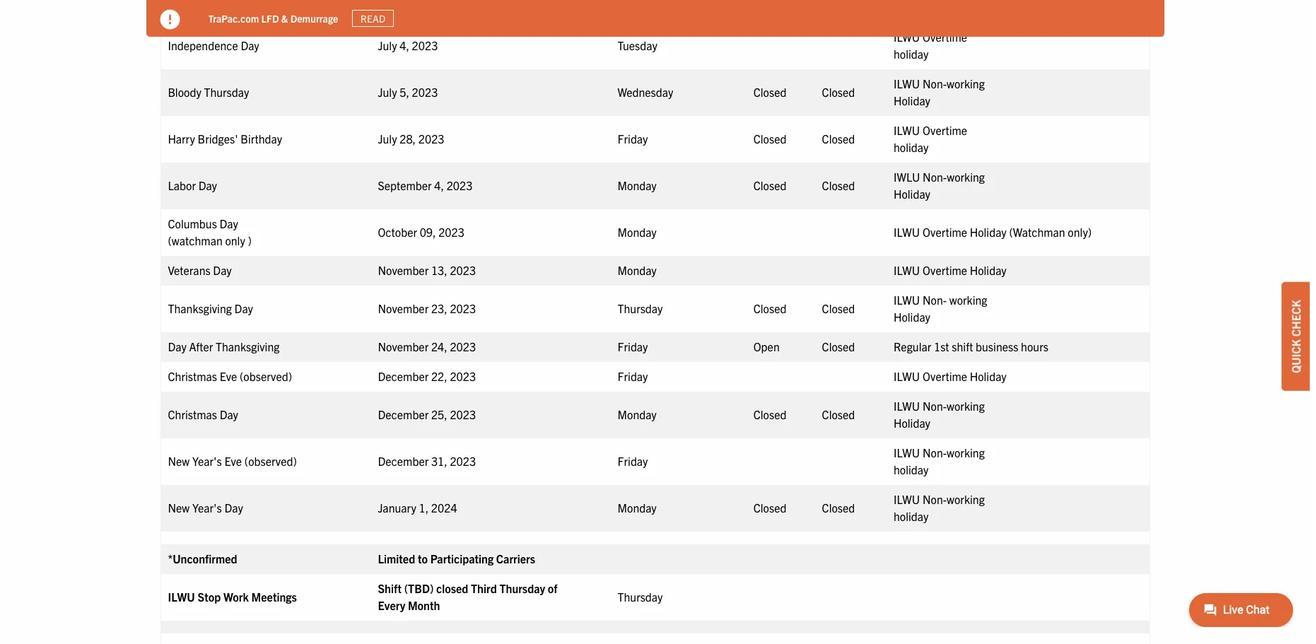 Task type: locate. For each thing, give the bounding box(es) containing it.
november
[[378, 263, 429, 277], [378, 301, 429, 315], [378, 339, 429, 354]]

3 november from the top
[[378, 339, 429, 354]]

monday for november 13, 2023
[[618, 263, 657, 277]]

non- inside iwlu non-working holiday
[[923, 170, 947, 184]]

november left 13,
[[378, 263, 429, 277]]

after
[[189, 339, 213, 354]]

closed
[[754, 85, 787, 99], [822, 85, 855, 99], [754, 131, 787, 146], [822, 131, 855, 146], [754, 178, 787, 192], [822, 178, 855, 192], [754, 301, 787, 315], [822, 301, 855, 315], [822, 339, 855, 354], [754, 407, 787, 421], [822, 407, 855, 421], [754, 501, 787, 515], [822, 501, 855, 515]]

0 vertical spatial ilwu non-working holiday
[[894, 76, 985, 107]]

bloody thursday
[[168, 85, 249, 99]]

new year's eve (observed)
[[168, 454, 297, 468]]

monday for september 4, 2023
[[618, 178, 657, 192]]

thanksgiving up christmas eve (observed)
[[216, 339, 280, 354]]

2023 for july 28, 2023
[[419, 131, 445, 146]]

13,
[[431, 263, 448, 277]]

2 new from the top
[[168, 501, 190, 515]]

holiday inside iwlu non-working holiday
[[894, 187, 931, 201]]

thursday inside shift (tbd) closed third thursday of every month
[[500, 581, 545, 595]]

24,
[[431, 339, 448, 354]]

shift
[[952, 339, 974, 354]]

1 new from the top
[[168, 454, 190, 468]]

october
[[378, 225, 417, 239]]

3 december from the top
[[378, 454, 429, 468]]

2023 right the 22, in the bottom left of the page
[[450, 369, 476, 383]]

3 july from the top
[[378, 131, 397, 146]]

month
[[408, 598, 440, 612]]

meetings
[[251, 590, 297, 604]]

only)
[[1068, 225, 1092, 239]]

year's for eve
[[192, 454, 222, 468]]

1 november from the top
[[378, 263, 429, 277]]

ilwu non-working holiday
[[894, 446, 985, 477], [894, 492, 985, 523]]

tuesday
[[618, 38, 658, 52]]

year's
[[192, 454, 222, 468], [192, 501, 222, 515]]

ilwu overtime holiday for tuesday
[[894, 30, 968, 61]]

december for december 31, 2023
[[378, 454, 429, 468]]

birthday
[[241, 131, 282, 146]]

veterans day
[[168, 263, 232, 277]]

0 vertical spatial ilwu non-working holiday
[[894, 446, 985, 477]]

working for december 25, 2023
[[947, 399, 985, 413]]

december left 31,
[[378, 454, 429, 468]]

(tbd)
[[404, 581, 434, 595]]

1 monday from the top
[[618, 178, 657, 192]]

4 holiday from the top
[[894, 509, 929, 523]]

1 vertical spatial christmas
[[168, 407, 217, 421]]

0 vertical spatial ilwu overtime holiday
[[894, 263, 1010, 277]]

eve down "day after thanksgiving"
[[220, 369, 237, 383]]

thanksgiving down veterans day
[[168, 301, 232, 315]]

day right labor
[[198, 178, 217, 192]]

day down new year's eve (observed)
[[224, 501, 243, 515]]

28,
[[400, 131, 416, 146]]

solid image
[[160, 10, 180, 30]]

2023 for september 4, 2023
[[447, 178, 473, 192]]

day down christmas eve (observed)
[[220, 407, 238, 421]]

overtime
[[923, 30, 968, 44], [923, 123, 968, 137], [923, 225, 968, 239], [923, 263, 968, 277], [923, 369, 968, 383]]

columbus day (watchman only )
[[168, 216, 252, 247]]

2023 right september
[[447, 178, 473, 192]]

december
[[378, 369, 429, 383], [378, 407, 429, 421], [378, 454, 429, 468]]

of
[[548, 581, 558, 595]]

2 christmas from the top
[[168, 407, 217, 421]]

day up "day after thanksgiving"
[[235, 301, 253, 315]]

2023 for november 24, 2023
[[450, 339, 476, 354]]

1 christmas from the top
[[168, 369, 217, 383]]

business
[[976, 339, 1019, 354]]

2023 for july 5, 2023
[[412, 85, 438, 99]]

non- inside ilwu non- working holiday
[[923, 293, 947, 307]]

july
[[378, 38, 397, 52], [378, 85, 397, 99], [378, 131, 397, 146]]

day down trapac.com
[[241, 38, 259, 52]]

1 july from the top
[[378, 38, 397, 52]]

2 december from the top
[[378, 407, 429, 421]]

2 ilwu non-working holiday from the top
[[894, 399, 985, 430]]

0 vertical spatial new
[[168, 454, 190, 468]]

day for independence
[[241, 38, 259, 52]]

november 13, 2023
[[378, 263, 476, 277]]

holiday inside ilwu non- working holiday
[[894, 310, 931, 324]]

1 friday from the top
[[618, 131, 648, 146]]

ilwu
[[894, 30, 920, 44], [894, 76, 920, 90], [894, 123, 920, 137], [894, 225, 920, 239], [894, 263, 920, 277], [894, 293, 920, 307], [894, 369, 920, 383], [894, 399, 920, 413], [894, 446, 920, 460], [894, 492, 920, 506], [168, 590, 195, 604]]

2023 up july 5, 2023
[[412, 38, 438, 52]]

1 vertical spatial july
[[378, 85, 397, 99]]

november left 24,
[[378, 339, 429, 354]]

ilwu overtime holiday
[[894, 263, 1010, 277], [894, 369, 1010, 383]]

holiday
[[894, 93, 931, 107], [894, 187, 931, 201], [970, 225, 1007, 239], [970, 263, 1007, 277], [894, 310, 931, 324], [970, 369, 1007, 383], [894, 416, 931, 430]]

day inside "columbus day (watchman only )"
[[220, 216, 238, 230]]

0 horizontal spatial 4,
[[400, 38, 409, 52]]

2023 right 23,
[[450, 301, 476, 315]]

year's up "new year's day"
[[192, 454, 222, 468]]

4 monday from the top
[[618, 407, 657, 421]]

1 vertical spatial year's
[[192, 501, 222, 515]]

july 4, 2023
[[378, 38, 438, 52]]

2 friday from the top
[[618, 339, 648, 354]]

&
[[281, 12, 288, 24]]

demurrage
[[290, 12, 338, 24]]

1 vertical spatial ilwu non-working holiday
[[894, 399, 985, 430]]

1 vertical spatial ilwu overtime holiday
[[894, 123, 968, 154]]

2023 for july 4, 2023
[[412, 38, 438, 52]]

july 5, 2023
[[378, 85, 438, 99]]

working inside iwlu non-working holiday
[[947, 170, 985, 184]]

2 ilwu overtime holiday from the top
[[894, 123, 968, 154]]

1st
[[934, 339, 950, 354]]

christmas down christmas eve (observed)
[[168, 407, 217, 421]]

ilwu non-working holiday for monday
[[894, 399, 985, 430]]

harry bridges' birthday
[[168, 131, 285, 146]]

1 ilwu non-working holiday from the top
[[894, 76, 985, 107]]

2 vertical spatial november
[[378, 339, 429, 354]]

2 ilwu non-working holiday from the top
[[894, 492, 985, 523]]

0 vertical spatial (observed)
[[240, 369, 292, 383]]

1 ilwu overtime holiday from the top
[[894, 263, 1010, 277]]

2023 right 28,
[[419, 131, 445, 146]]

july down read at the top of page
[[378, 38, 397, 52]]

stop
[[198, 590, 221, 604]]

ilwu overtime holiday up ilwu non- working holiday
[[894, 263, 1010, 277]]

5 monday from the top
[[618, 501, 657, 515]]

day up only
[[220, 216, 238, 230]]

participating
[[430, 552, 494, 566]]

new
[[168, 454, 190, 468], [168, 501, 190, 515]]

ilwu stop work meetings
[[168, 590, 300, 604]]

1 vertical spatial 4,
[[434, 178, 444, 192]]

4 friday from the top
[[618, 454, 648, 468]]

2023 right 09,
[[439, 225, 465, 239]]

2 year's from the top
[[192, 501, 222, 515]]

0 vertical spatial christmas
[[168, 369, 217, 383]]

2023
[[412, 38, 438, 52], [412, 85, 438, 99], [419, 131, 445, 146], [447, 178, 473, 192], [439, 225, 465, 239], [450, 263, 476, 277], [450, 301, 476, 315], [450, 339, 476, 354], [450, 369, 476, 383], [450, 407, 476, 421], [450, 454, 476, 468]]

ilwu inside ilwu non- working holiday
[[894, 293, 920, 307]]

read
[[361, 12, 386, 25]]

4, up "5,"
[[400, 38, 409, 52]]

2023 for november 13, 2023
[[450, 263, 476, 277]]

3 holiday from the top
[[894, 462, 929, 477]]

july left "5,"
[[378, 85, 397, 99]]

ilwu overtime holiday
[[894, 30, 968, 61], [894, 123, 968, 154]]

new for new year's eve (observed)
[[168, 454, 190, 468]]

1 horizontal spatial 4,
[[434, 178, 444, 192]]

friday
[[618, 131, 648, 146], [618, 339, 648, 354], [618, 369, 648, 383], [618, 454, 648, 468]]

1 vertical spatial november
[[378, 301, 429, 315]]

2 monday from the top
[[618, 225, 657, 239]]

november for november 13, 2023
[[378, 263, 429, 277]]

1 holiday from the top
[[894, 47, 929, 61]]

day
[[241, 38, 259, 52], [198, 178, 217, 192], [220, 216, 238, 230], [213, 263, 232, 277], [235, 301, 253, 315], [168, 339, 187, 354], [220, 407, 238, 421], [224, 501, 243, 515]]

november 23, 2023
[[378, 301, 476, 315]]

1 december from the top
[[378, 369, 429, 383]]

2024
[[431, 501, 457, 515]]

december for december 25, 2023
[[378, 407, 429, 421]]

read link
[[352, 10, 394, 27]]

november left 23,
[[378, 301, 429, 315]]

2 vertical spatial december
[[378, 454, 429, 468]]

3 monday from the top
[[618, 263, 657, 277]]

2023 right "5,"
[[412, 85, 438, 99]]

eve up "new year's day"
[[224, 454, 242, 468]]

3 friday from the top
[[618, 369, 648, 383]]

1 vertical spatial thanksgiving
[[216, 339, 280, 354]]

closed
[[436, 581, 468, 595]]

christmas down after
[[168, 369, 217, 383]]

year's up *unconfirmed
[[192, 501, 222, 515]]

1 year's from the top
[[192, 454, 222, 468]]

09,
[[420, 225, 436, 239]]

1 vertical spatial new
[[168, 501, 190, 515]]

4, right september
[[434, 178, 444, 192]]

1 vertical spatial ilwu overtime holiday
[[894, 369, 1010, 383]]

working inside ilwu non- working holiday
[[950, 293, 988, 307]]

december 31, 2023
[[378, 454, 476, 468]]

2023 for december 22, 2023
[[450, 369, 476, 383]]

1 ilwu overtime holiday from the top
[[894, 30, 968, 61]]

ilwu overtime holiday down '1st'
[[894, 369, 1010, 383]]

2 november from the top
[[378, 301, 429, 315]]

0 vertical spatial november
[[378, 263, 429, 277]]

holiday
[[894, 47, 929, 61], [894, 140, 929, 154], [894, 462, 929, 477], [894, 509, 929, 523]]

december left 25,
[[378, 407, 429, 421]]

2023 right 31,
[[450, 454, 476, 468]]

2023 right 13,
[[450, 263, 476, 277]]

quick
[[1289, 339, 1304, 373]]

4, for september
[[434, 178, 444, 192]]

0 vertical spatial year's
[[192, 454, 222, 468]]

new up *unconfirmed
[[168, 501, 190, 515]]

1 vertical spatial december
[[378, 407, 429, 421]]

july for july 5, 2023
[[378, 85, 397, 99]]

0 vertical spatial 4,
[[400, 38, 409, 52]]

new down christmas day
[[168, 454, 190, 468]]

3 overtime from the top
[[923, 225, 968, 239]]

0 vertical spatial july
[[378, 38, 397, 52]]

december left the 22, in the bottom left of the page
[[378, 369, 429, 383]]

5,
[[400, 85, 409, 99]]

2 july from the top
[[378, 85, 397, 99]]

0 vertical spatial december
[[378, 369, 429, 383]]

2023 right 24,
[[450, 339, 476, 354]]

4,
[[400, 38, 409, 52], [434, 178, 444, 192]]

ilwu non-working holiday for monday
[[894, 492, 985, 523]]

columbus
[[168, 216, 217, 230]]

thanksgiving
[[168, 301, 232, 315], [216, 339, 280, 354]]

0 vertical spatial ilwu overtime holiday
[[894, 30, 968, 61]]

2023 right 25,
[[450, 407, 476, 421]]

july left 28,
[[378, 131, 397, 146]]

1 vertical spatial ilwu non-working holiday
[[894, 492, 985, 523]]

1 ilwu non-working holiday from the top
[[894, 446, 985, 477]]

december 22, 2023
[[378, 369, 476, 383]]

monday
[[618, 178, 657, 192], [618, 225, 657, 239], [618, 263, 657, 277], [618, 407, 657, 421], [618, 501, 657, 515]]

day down only
[[213, 263, 232, 277]]

2 vertical spatial july
[[378, 131, 397, 146]]

december for december 22, 2023
[[378, 369, 429, 383]]

eve
[[220, 369, 237, 383], [224, 454, 242, 468]]



Task type: vqa. For each thing, say whether or not it's contained in the screenshot.
the bottom christmas
yes



Task type: describe. For each thing, give the bounding box(es) containing it.
regular 1st shift business hours
[[894, 339, 1049, 354]]

25,
[[431, 407, 448, 421]]

non- for december 25, 2023
[[923, 399, 947, 413]]

1 vertical spatial (observed)
[[245, 454, 297, 468]]

2 ilwu overtime holiday from the top
[[894, 369, 1010, 383]]

non- for july 5, 2023
[[923, 76, 947, 90]]

friday for ilwu overtime holiday
[[618, 369, 648, 383]]

0 vertical spatial thanksgiving
[[168, 301, 232, 315]]

iwlu
[[894, 170, 920, 184]]

2023 for december 31, 2023
[[450, 454, 476, 468]]

ilwu non- working holiday
[[894, 293, 988, 324]]

(watchman
[[1010, 225, 1066, 239]]

shift (tbd) closed third thursday of every month
[[378, 581, 558, 612]]

bridges'
[[198, 131, 238, 146]]

working for december 31, 2023
[[947, 446, 985, 460]]

ilwu non-working holiday for wednesday
[[894, 76, 985, 107]]

monday for january 1, 2024
[[618, 501, 657, 515]]

non- for september 4, 2023
[[923, 170, 947, 184]]

shift
[[378, 581, 402, 595]]

year's for day
[[192, 501, 222, 515]]

ilwu non-working holiday for friday
[[894, 446, 985, 477]]

september
[[378, 178, 432, 192]]

check
[[1289, 300, 1304, 336]]

day left after
[[168, 339, 187, 354]]

wednesday
[[618, 85, 674, 99]]

lfd
[[261, 12, 279, 24]]

july for july 4, 2023
[[378, 38, 397, 52]]

iwlu non-working holiday
[[894, 170, 985, 201]]

january
[[378, 501, 416, 515]]

new for new year's day
[[168, 501, 190, 515]]

non- for december 31, 2023
[[923, 446, 947, 460]]

third
[[471, 581, 497, 595]]

november for november 23, 2023
[[378, 301, 429, 315]]

hours
[[1021, 339, 1049, 354]]

4, for july
[[400, 38, 409, 52]]

day for christmas
[[220, 407, 238, 421]]

christmas for christmas day
[[168, 407, 217, 421]]

22,
[[431, 369, 448, 383]]

working for january 1, 2024
[[947, 492, 985, 506]]

bloody
[[168, 85, 201, 99]]

monday for october 09, 2023
[[618, 225, 657, 239]]

*unconfirmed
[[168, 552, 240, 566]]

independence day
[[168, 38, 262, 52]]

(watchman
[[168, 233, 223, 247]]

1 vertical spatial eve
[[224, 454, 242, 468]]

friday for closed
[[618, 131, 648, 146]]

september 4, 2023
[[378, 178, 473, 192]]

working for july 5, 2023
[[947, 76, 985, 90]]

monday for december 25, 2023
[[618, 407, 657, 421]]

2023 for december 25, 2023
[[450, 407, 476, 421]]

november for november 24, 2023
[[378, 339, 429, 354]]

quick check
[[1289, 300, 1304, 373]]

working for september 4, 2023
[[947, 170, 985, 184]]

day for thanksgiving
[[235, 301, 253, 315]]

open
[[754, 339, 780, 354]]

5 overtime from the top
[[923, 369, 968, 383]]

only
[[225, 233, 245, 247]]

)
[[248, 233, 252, 247]]

new year's day
[[168, 501, 243, 515]]

2023 for october 09, 2023
[[439, 225, 465, 239]]

4 overtime from the top
[[923, 263, 968, 277]]

october 09, 2023
[[378, 225, 465, 239]]

quick check link
[[1282, 282, 1311, 391]]

work
[[224, 590, 249, 604]]

day for columbus
[[220, 216, 238, 230]]

trapac.com
[[208, 12, 259, 24]]

thanksgiving day
[[168, 301, 253, 315]]

christmas for christmas eve (observed)
[[168, 369, 217, 383]]

day for labor
[[198, 178, 217, 192]]

independence
[[168, 38, 238, 52]]

january 1, 2024
[[378, 501, 457, 515]]

july for july 28, 2023
[[378, 131, 397, 146]]

31,
[[431, 454, 448, 468]]

harry
[[168, 131, 195, 146]]

labor
[[168, 178, 196, 192]]

day after thanksgiving
[[168, 339, 280, 354]]

trapac.com lfd & demurrage
[[208, 12, 338, 24]]

to
[[418, 552, 428, 566]]

july 28, 2023
[[378, 131, 445, 146]]

december 25, 2023
[[378, 407, 476, 421]]

non- for november 23, 2023
[[923, 293, 947, 307]]

regular
[[894, 339, 932, 354]]

1 overtime from the top
[[923, 30, 968, 44]]

carriers
[[496, 552, 535, 566]]

christmas eve (observed)
[[168, 369, 292, 383]]

every
[[378, 598, 405, 612]]

november 24, 2023
[[378, 339, 476, 354]]

labor day
[[168, 178, 217, 192]]

limited
[[378, 552, 415, 566]]

christmas day
[[168, 407, 238, 421]]

veterans
[[168, 263, 211, 277]]

ilwu overtime holiday for friday
[[894, 123, 968, 154]]

day for veterans
[[213, 263, 232, 277]]

1,
[[419, 501, 429, 515]]

limited to participating carriers
[[378, 552, 538, 566]]

2023 for november 23, 2023
[[450, 301, 476, 315]]

23,
[[431, 301, 448, 315]]

ilwu overtime holiday (watchman only)
[[894, 225, 1092, 239]]

non- for january 1, 2024
[[923, 492, 947, 506]]

2 overtime from the top
[[923, 123, 968, 137]]

2 holiday from the top
[[894, 140, 929, 154]]

0 vertical spatial eve
[[220, 369, 237, 383]]

friday for open
[[618, 339, 648, 354]]

working for november 23, 2023
[[950, 293, 988, 307]]



